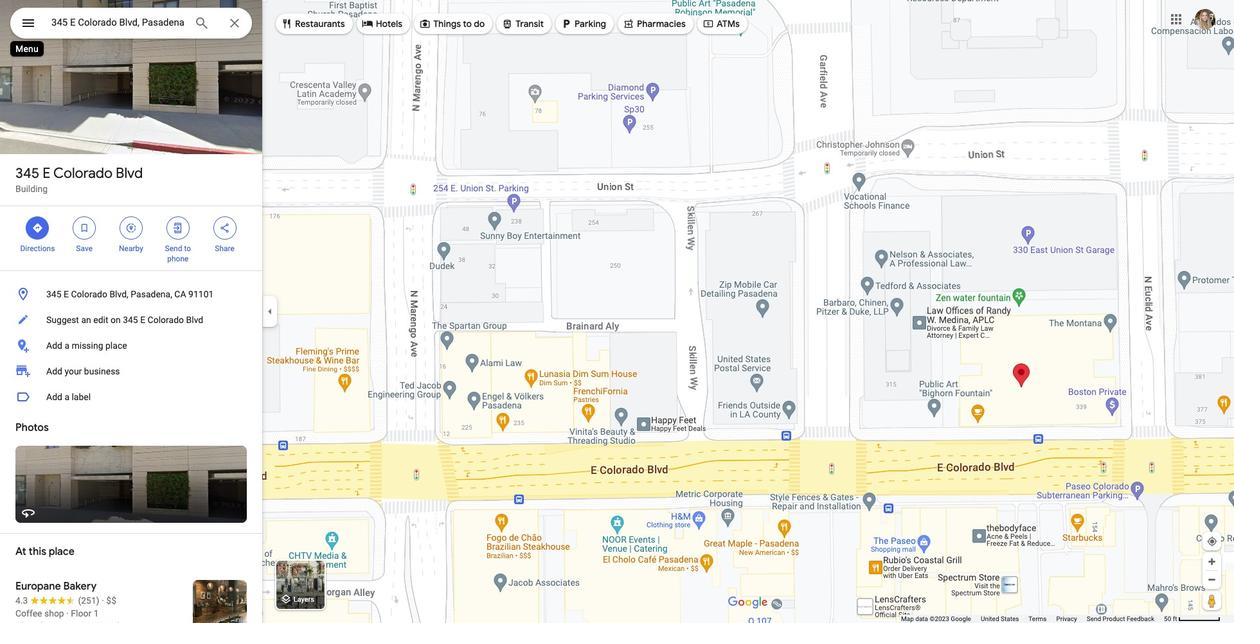 Task type: describe. For each thing, give the bounding box(es) containing it.

[[561, 17, 572, 31]]

atms
[[717, 18, 740, 30]]

map
[[901, 616, 914, 623]]

show your location image
[[1207, 536, 1218, 548]]


[[21, 14, 36, 32]]

 pharmacies
[[623, 17, 686, 31]]

1
[[94, 609, 99, 619]]

coffee shop · floor 1
[[15, 609, 99, 619]]

50 ft
[[1164, 616, 1178, 623]]

terms button
[[1029, 615, 1047, 624]]

send product feedback button
[[1087, 615, 1155, 624]]

phone
[[167, 255, 189, 264]]

do
[[474, 18, 485, 30]]

345 e colorado blvd, pasadena, ca 91101
[[46, 289, 214, 300]]

 atms
[[703, 17, 740, 31]]

zoom in image
[[1207, 557, 1217, 567]]

$$
[[106, 596, 116, 606]]

this
[[29, 546, 46, 559]]

business
[[84, 366, 120, 377]]


[[32, 221, 43, 235]]

share
[[215, 244, 235, 253]]

parking
[[575, 18, 606, 30]]

save
[[76, 244, 93, 253]]

pharmacies
[[637, 18, 686, 30]]

 parking
[[561, 17, 606, 31]]

product
[[1103, 616, 1125, 623]]

a for label
[[65, 392, 69, 402]]

add for add your business
[[46, 366, 62, 377]]

actions for 345 e colorado blvd region
[[0, 206, 262, 271]]

at this place
[[15, 546, 74, 559]]


[[502, 17, 513, 31]]

price: moderate image
[[106, 596, 116, 606]]


[[125, 221, 137, 235]]

blvd inside '345 e colorado blvd building'
[[116, 165, 143, 183]]

send to phone
[[165, 244, 191, 264]]

data
[[916, 616, 928, 623]]


[[419, 17, 431, 31]]

send for send product feedback
[[1087, 616, 1101, 623]]

blvd inside suggest an edit on 345 e colorado blvd button
[[186, 315, 203, 325]]

add a label
[[46, 392, 91, 402]]

send product feedback
[[1087, 616, 1155, 623]]

transit
[[516, 18, 544, 30]]

europane
[[15, 581, 61, 593]]

(251)
[[78, 596, 99, 606]]

add for add a label
[[46, 392, 62, 402]]

united states button
[[981, 615, 1019, 624]]

directions
[[20, 244, 55, 253]]

label
[[72, 392, 91, 402]]

345 e colorado blvd main content
[[0, 0, 262, 624]]

privacy
[[1057, 616, 1077, 623]]

a for missing
[[65, 341, 69, 351]]

 things to do
[[419, 17, 485, 31]]

coffee
[[15, 609, 42, 619]]

terms
[[1029, 616, 1047, 623]]

2 horizontal spatial e
[[140, 315, 145, 325]]

missing
[[72, 341, 103, 351]]

345 for blvd,
[[46, 289, 61, 300]]

4.3 stars 251 reviews image
[[15, 595, 99, 608]]

zoom out image
[[1207, 575, 1217, 585]]


[[79, 221, 90, 235]]

restaurants
[[295, 18, 345, 30]]

e for blvd,
[[64, 289, 69, 300]]

 transit
[[502, 17, 544, 31]]

united
[[981, 616, 999, 623]]

on
[[111, 315, 121, 325]]


[[172, 221, 184, 235]]

50 ft button
[[1164, 616, 1221, 623]]

your
[[65, 366, 82, 377]]

add your business link
[[0, 359, 262, 384]]

2 vertical spatial colorado
[[148, 315, 184, 325]]

colorado for blvd,
[[71, 289, 107, 300]]

united states
[[981, 616, 1019, 623]]

suggest
[[46, 315, 79, 325]]

to inside  things to do
[[463, 18, 472, 30]]



Task type: locate. For each thing, give the bounding box(es) containing it.
 search field
[[10, 8, 252, 41]]

0 vertical spatial colorado
[[53, 165, 113, 183]]

add inside "button"
[[46, 341, 62, 351]]

footer
[[901, 615, 1164, 624]]

add left label
[[46, 392, 62, 402]]

2 a from the top
[[65, 392, 69, 402]]

to left do
[[463, 18, 472, 30]]

place down on
[[105, 341, 127, 351]]

a left missing
[[65, 341, 69, 351]]

e for blvd
[[43, 165, 50, 183]]

add down suggest
[[46, 341, 62, 351]]

google account: michelle dermenjian  
(michelle.dermenjian@adept.ai) image
[[1195, 9, 1216, 29]]

1 horizontal spatial blvd
[[186, 315, 203, 325]]

0 vertical spatial e
[[43, 165, 50, 183]]

4.3
[[15, 596, 28, 606]]

floor
[[71, 609, 91, 619]]

0 horizontal spatial ·
[[66, 609, 69, 619]]

feedback
[[1127, 616, 1155, 623]]

2 add from the top
[[46, 366, 62, 377]]

1 vertical spatial blvd
[[186, 315, 203, 325]]

1 vertical spatial place
[[49, 546, 74, 559]]

privacy button
[[1057, 615, 1077, 624]]

2 vertical spatial add
[[46, 392, 62, 402]]

a left label
[[65, 392, 69, 402]]

to up "phone"
[[184, 244, 191, 253]]

345 e colorado blvd building
[[15, 165, 143, 194]]

place right this
[[49, 546, 74, 559]]

pasadena,
[[131, 289, 172, 300]]

add a label button
[[0, 384, 262, 410]]

suggest an edit on 345 e colorado blvd button
[[0, 307, 262, 333]]

google maps element
[[0, 0, 1234, 624]]

ft
[[1173, 616, 1178, 623]]


[[281, 17, 293, 31]]

1 horizontal spatial ·
[[102, 596, 104, 606]]

colorado down pasadena,
[[148, 315, 184, 325]]

footer containing map data ©2023 google
[[901, 615, 1164, 624]]

1 vertical spatial colorado
[[71, 289, 107, 300]]

an
[[81, 315, 91, 325]]

0 vertical spatial a
[[65, 341, 69, 351]]

send left product
[[1087, 616, 1101, 623]]

show street view coverage image
[[1203, 591, 1222, 611]]

0 vertical spatial add
[[46, 341, 62, 351]]

0 horizontal spatial place
[[49, 546, 74, 559]]

send up "phone"
[[165, 244, 182, 253]]

edit
[[93, 315, 108, 325]]

photos
[[15, 422, 49, 435]]

2 horizontal spatial 345
[[123, 315, 138, 325]]

add
[[46, 341, 62, 351], [46, 366, 62, 377], [46, 392, 62, 402]]

a inside 'button'
[[65, 392, 69, 402]]

345 for blvd
[[15, 165, 39, 183]]

a inside "button"
[[65, 341, 69, 351]]

· left $$
[[102, 596, 104, 606]]

states
[[1001, 616, 1019, 623]]

·
[[102, 596, 104, 606], [66, 609, 69, 619]]

1 add from the top
[[46, 341, 62, 351]]

shop
[[44, 609, 64, 619]]

send inside "send to phone"
[[165, 244, 182, 253]]

1 vertical spatial 345
[[46, 289, 61, 300]]

none field inside 345 e colorado blvd, pasadena, ca 91101 "field"
[[51, 15, 184, 30]]

50
[[1164, 616, 1172, 623]]

0 vertical spatial ·
[[102, 596, 104, 606]]

3 add from the top
[[46, 392, 62, 402]]

bakery
[[63, 581, 97, 593]]

suggest an edit on 345 e colorado blvd
[[46, 315, 203, 325]]

1 horizontal spatial place
[[105, 341, 127, 351]]

· right shop on the bottom left
[[66, 609, 69, 619]]

1 horizontal spatial e
[[64, 289, 69, 300]]

blvd
[[116, 165, 143, 183], [186, 315, 203, 325]]

add inside 'button'
[[46, 392, 62, 402]]

2 vertical spatial 345
[[123, 315, 138, 325]]

e
[[43, 165, 50, 183], [64, 289, 69, 300], [140, 315, 145, 325]]

a
[[65, 341, 69, 351], [65, 392, 69, 402]]

to inside "send to phone"
[[184, 244, 191, 253]]

google
[[951, 616, 971, 623]]

1 horizontal spatial 345
[[46, 289, 61, 300]]

©2023
[[930, 616, 950, 623]]


[[362, 17, 373, 31]]

blvd,
[[110, 289, 128, 300]]

ca
[[174, 289, 186, 300]]

add for add a missing place
[[46, 341, 62, 351]]

e inside '345 e colorado blvd building'
[[43, 165, 50, 183]]

colorado up an in the bottom left of the page
[[71, 289, 107, 300]]

send for send to phone
[[165, 244, 182, 253]]

345 e colorado blvd, pasadena, ca 91101 button
[[0, 282, 262, 307]]

at
[[15, 546, 26, 559]]

0 horizontal spatial blvd
[[116, 165, 143, 183]]

building
[[15, 184, 48, 194]]

 restaurants
[[281, 17, 345, 31]]

send inside button
[[1087, 616, 1101, 623]]

0 vertical spatial send
[[165, 244, 182, 253]]

1 vertical spatial a
[[65, 392, 69, 402]]

91101
[[188, 289, 214, 300]]

0 vertical spatial 345
[[15, 165, 39, 183]]


[[219, 221, 231, 235]]

 hotels
[[362, 17, 403, 31]]

· $$
[[102, 596, 116, 606]]

None field
[[51, 15, 184, 30]]

add left your
[[46, 366, 62, 377]]

layers
[[294, 596, 314, 605]]

e up building
[[43, 165, 50, 183]]

colorado inside '345 e colorado blvd building'
[[53, 165, 113, 183]]

add your business
[[46, 366, 120, 377]]

345 inside '345 e colorado blvd building'
[[15, 165, 39, 183]]

blvd up 
[[116, 165, 143, 183]]

to
[[463, 18, 472, 30], [184, 244, 191, 253]]

add a missing place button
[[0, 333, 262, 359]]

2 vertical spatial e
[[140, 315, 145, 325]]

colorado for blvd
[[53, 165, 113, 183]]

e up suggest
[[64, 289, 69, 300]]

add a missing place
[[46, 341, 127, 351]]


[[623, 17, 635, 31]]

colorado up the 
[[53, 165, 113, 183]]

blvd down 91101
[[186, 315, 203, 325]]

1 vertical spatial add
[[46, 366, 62, 377]]

nearby
[[119, 244, 143, 253]]

colorado
[[53, 165, 113, 183], [71, 289, 107, 300], [148, 315, 184, 325]]

1 vertical spatial e
[[64, 289, 69, 300]]

1 horizontal spatial to
[[463, 18, 472, 30]]

345 right on
[[123, 315, 138, 325]]

0 horizontal spatial 345
[[15, 165, 39, 183]]

1 vertical spatial send
[[1087, 616, 1101, 623]]

345 up building
[[15, 165, 39, 183]]

map data ©2023 google
[[901, 616, 971, 623]]

 button
[[10, 8, 46, 41]]

345 E Colorado Blvd, Pasadena, CA 91101 field
[[10, 8, 252, 39]]

1 horizontal spatial send
[[1087, 616, 1101, 623]]

0 horizontal spatial to
[[184, 244, 191, 253]]

collapse side panel image
[[263, 305, 277, 319]]

1 vertical spatial to
[[184, 244, 191, 253]]

footer inside google maps 'element'
[[901, 615, 1164, 624]]

0 horizontal spatial e
[[43, 165, 50, 183]]

1 vertical spatial ·
[[66, 609, 69, 619]]

0 vertical spatial place
[[105, 341, 127, 351]]

hotels
[[376, 18, 403, 30]]

place inside "button"
[[105, 341, 127, 351]]

e down pasadena,
[[140, 315, 145, 325]]

europane bakery
[[15, 581, 97, 593]]

345
[[15, 165, 39, 183], [46, 289, 61, 300], [123, 315, 138, 325]]

things
[[433, 18, 461, 30]]


[[703, 17, 714, 31]]

345 up suggest
[[46, 289, 61, 300]]

1 a from the top
[[65, 341, 69, 351]]

0 vertical spatial blvd
[[116, 165, 143, 183]]

place
[[105, 341, 127, 351], [49, 546, 74, 559]]

0 horizontal spatial send
[[165, 244, 182, 253]]

0 vertical spatial to
[[463, 18, 472, 30]]



Task type: vqa. For each thing, say whether or not it's contained in the screenshot.


